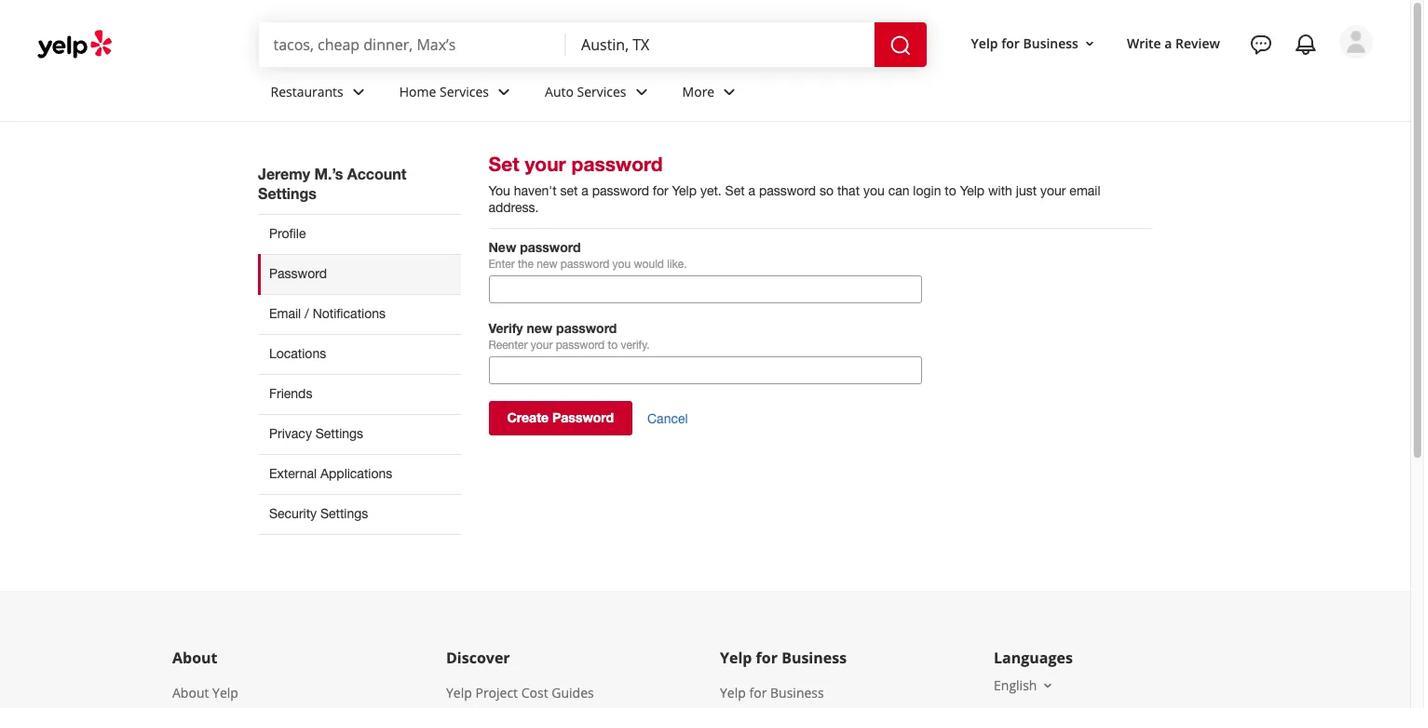 Task type: describe. For each thing, give the bounding box(es) containing it.
yelp project cost guides
[[446, 685, 594, 702]]

settings for privacy
[[316, 427, 363, 442]]

new inside verify new password reenter your password to verify.
[[527, 320, 553, 336]]

none field find
[[273, 34, 552, 55]]

services for home services
[[440, 83, 489, 100]]

verify
[[489, 320, 523, 336]]

/
[[305, 306, 309, 321]]

m.'s
[[314, 165, 343, 183]]

create
[[507, 410, 549, 426]]

restaurants
[[271, 83, 344, 100]]

locations link
[[258, 334, 461, 374]]

email / notifications
[[269, 306, 386, 321]]

verify.
[[621, 339, 650, 352]]

applications
[[320, 467, 392, 482]]

auto services link
[[530, 67, 668, 121]]

about yelp link
[[172, 685, 238, 702]]

home services link
[[385, 67, 530, 121]]

guides
[[552, 685, 594, 702]]

settings for security
[[320, 507, 368, 522]]

password inside button
[[552, 410, 614, 426]]

enter
[[489, 258, 515, 271]]

english button
[[994, 677, 1056, 695]]

cost
[[521, 685, 548, 702]]

email
[[1070, 184, 1101, 198]]

business categories element
[[256, 67, 1373, 121]]

1 vertical spatial yelp for business
[[720, 648, 847, 669]]

messages image
[[1250, 34, 1273, 56]]

1 vertical spatial your
[[1041, 184, 1066, 198]]

privacy settings
[[269, 427, 363, 442]]

the
[[518, 258, 534, 271]]

so
[[820, 184, 834, 198]]

password down new password enter the new password you would like.
[[556, 320, 617, 336]]

0 vertical spatial password
[[269, 266, 327, 281]]

privacy settings link
[[258, 415, 461, 455]]

project
[[476, 685, 518, 702]]

business inside button
[[1023, 34, 1079, 52]]

yelp for business link
[[720, 685, 824, 702]]

just
[[1016, 184, 1037, 198]]

for inside yelp for business button
[[1002, 34, 1020, 52]]

password right the
[[561, 258, 610, 271]]

Near text field
[[581, 34, 860, 55]]

password left so
[[759, 184, 816, 198]]

cancel link
[[647, 411, 688, 428]]

2 vertical spatial yelp for business
[[720, 685, 824, 702]]

password up the
[[520, 239, 581, 255]]

reenter
[[489, 339, 528, 352]]

with
[[988, 184, 1013, 198]]

you inside set your password you haven't set a password for yelp yet. set a password so that you can login to yelp with just your email address.
[[864, 184, 885, 198]]

can
[[888, 184, 910, 198]]

review
[[1176, 34, 1220, 52]]

about yelp
[[172, 685, 238, 702]]

24 chevron down v2 image for auto services
[[630, 81, 653, 103]]

24 chevron down v2 image for home services
[[493, 81, 515, 103]]

haven't
[[514, 184, 557, 198]]

2 horizontal spatial a
[[1165, 34, 1172, 52]]

write a review
[[1127, 34, 1220, 52]]

password up set
[[572, 153, 663, 176]]

email
[[269, 306, 301, 321]]

more
[[682, 83, 715, 100]]

friends
[[269, 387, 312, 401]]

Find text field
[[273, 34, 552, 55]]

yelp inside button
[[971, 34, 998, 52]]



Task type: locate. For each thing, give the bounding box(es) containing it.
to right login
[[945, 184, 957, 198]]

search image
[[889, 34, 912, 56]]

your up haven't
[[525, 153, 566, 176]]

24 chevron down v2 image right auto services in the left of the page
[[630, 81, 653, 103]]

write
[[1127, 34, 1161, 52]]

24 chevron down v2 image inside more link
[[718, 81, 741, 103]]

1 horizontal spatial you
[[864, 184, 885, 198]]

login
[[913, 184, 941, 198]]

24 chevron down v2 image for restaurants
[[347, 81, 370, 103]]

password right set
[[592, 184, 649, 198]]

None search field
[[259, 22, 930, 67]]

new right verify
[[527, 320, 553, 336]]

set
[[489, 153, 519, 176], [725, 184, 745, 198]]

security settings
[[269, 507, 368, 522]]

profile
[[269, 226, 306, 241]]

a right "write"
[[1165, 34, 1172, 52]]

settings down applications
[[320, 507, 368, 522]]

1 24 chevron down v2 image from the left
[[630, 81, 653, 103]]

0 vertical spatial set
[[489, 153, 519, 176]]

set
[[560, 184, 578, 198]]

2 vertical spatial settings
[[320, 507, 368, 522]]

password right create
[[552, 410, 614, 426]]

your
[[525, 153, 566, 176], [1041, 184, 1066, 198], [531, 339, 553, 352]]

yelp for business button
[[964, 27, 1105, 60]]

home services
[[399, 83, 489, 100]]

24 chevron down v2 image
[[347, 81, 370, 103], [493, 81, 515, 103]]

0 horizontal spatial password
[[269, 266, 327, 281]]

password up '/'
[[269, 266, 327, 281]]

1 services from the left
[[440, 83, 489, 100]]

new password enter the new password you would like.
[[489, 239, 687, 271]]

profile link
[[258, 214, 461, 254]]

0 vertical spatial settings
[[258, 184, 317, 202]]

1 vertical spatial settings
[[316, 427, 363, 442]]

you left "can"
[[864, 184, 885, 198]]

auto
[[545, 83, 574, 100]]

1 horizontal spatial to
[[945, 184, 957, 198]]

about
[[172, 648, 218, 669], [172, 685, 209, 702]]

none field up home
[[273, 34, 552, 55]]

set right yet.
[[725, 184, 745, 198]]

none field up more link
[[581, 34, 860, 55]]

1 vertical spatial you
[[613, 258, 631, 271]]

1 vertical spatial about
[[172, 685, 209, 702]]

24 chevron down v2 image
[[630, 81, 653, 103], [718, 81, 741, 103]]

to inside set your password you haven't set a password for yelp yet. set a password so that you can login to yelp with just your email address.
[[945, 184, 957, 198]]

2 services from the left
[[577, 83, 627, 100]]

jeremy
[[258, 165, 310, 183]]

yet.
[[700, 184, 722, 198]]

2 none field from the left
[[581, 34, 860, 55]]

for
[[1002, 34, 1020, 52], [653, 184, 669, 198], [756, 648, 778, 669], [749, 685, 767, 702]]

1 vertical spatial password
[[552, 410, 614, 426]]

1 horizontal spatial 24 chevron down v2 image
[[493, 81, 515, 103]]

privacy
[[269, 427, 312, 442]]

0 horizontal spatial services
[[440, 83, 489, 100]]

about for about
[[172, 648, 218, 669]]

create password button
[[489, 402, 633, 436]]

settings up the external applications
[[316, 427, 363, 442]]

0 horizontal spatial a
[[582, 184, 589, 198]]

services right home
[[440, 83, 489, 100]]

cancel
[[647, 411, 688, 426]]

0 horizontal spatial to
[[608, 339, 618, 352]]

0 vertical spatial new
[[537, 258, 558, 271]]

1 horizontal spatial a
[[749, 184, 756, 198]]

0 vertical spatial about
[[172, 648, 218, 669]]

you
[[489, 184, 510, 198]]

yelp for business
[[971, 34, 1079, 52], [720, 648, 847, 669], [720, 685, 824, 702]]

english
[[994, 677, 1037, 695]]

home
[[399, 83, 436, 100]]

0 horizontal spatial 24 chevron down v2 image
[[347, 81, 370, 103]]

None field
[[273, 34, 552, 55], [581, 34, 860, 55]]

external applications link
[[258, 455, 461, 495]]

locations
[[269, 347, 326, 361]]

that
[[837, 184, 860, 198]]

write a review link
[[1120, 27, 1228, 60]]

your inside verify new password reenter your password to verify.
[[531, 339, 553, 352]]

external
[[269, 467, 317, 482]]

0 vertical spatial your
[[525, 153, 566, 176]]

your right just
[[1041, 184, 1066, 198]]

1 vertical spatial to
[[608, 339, 618, 352]]

settings
[[258, 184, 317, 202], [316, 427, 363, 442], [320, 507, 368, 522]]

friends link
[[258, 374, 461, 415]]

you inside new password enter the new password you would like.
[[613, 258, 631, 271]]

password link
[[258, 254, 461, 294]]

services for auto services
[[577, 83, 627, 100]]

services right "auto"
[[577, 83, 627, 100]]

set your password you haven't set a password for yelp yet. set a password so that you can login to yelp with just your email address.
[[489, 153, 1101, 215]]

restaurants link
[[256, 67, 385, 121]]

1 vertical spatial business
[[782, 648, 847, 669]]

1 horizontal spatial services
[[577, 83, 627, 100]]

2 vertical spatial your
[[531, 339, 553, 352]]

yelp project cost guides link
[[446, 685, 594, 702]]

0 vertical spatial yelp for business
[[971, 34, 1079, 52]]

business
[[1023, 34, 1079, 52], [782, 648, 847, 669], [770, 685, 824, 702]]

more link
[[668, 67, 756, 121]]

account
[[347, 165, 407, 183]]

1 vertical spatial new
[[527, 320, 553, 336]]

24 chevron down v2 image left "auto"
[[493, 81, 515, 103]]

yelp
[[971, 34, 998, 52], [672, 184, 697, 198], [960, 184, 985, 198], [720, 648, 752, 669], [212, 685, 238, 702], [446, 685, 472, 702], [720, 685, 746, 702]]

languages
[[994, 648, 1073, 669]]

verify new password reenter your password to verify.
[[489, 320, 650, 352]]

security settings link
[[258, 495, 461, 536]]

2 vertical spatial business
[[770, 685, 824, 702]]

1 horizontal spatial set
[[725, 184, 745, 198]]

24 chevron down v2 image inside home services link
[[493, 81, 515, 103]]

2 about from the top
[[172, 685, 209, 702]]

1 vertical spatial set
[[725, 184, 745, 198]]

new
[[489, 239, 516, 255]]

24 chevron down v2 image inside restaurants link
[[347, 81, 370, 103]]

1 24 chevron down v2 image from the left
[[347, 81, 370, 103]]

to
[[945, 184, 957, 198], [608, 339, 618, 352]]

for inside set your password you haven't set a password for yelp yet. set a password so that you can login to yelp with just your email address.
[[653, 184, 669, 198]]

discover
[[446, 648, 510, 669]]

new
[[537, 258, 558, 271], [527, 320, 553, 336]]

1 about from the top
[[172, 648, 218, 669]]

1 none field from the left
[[273, 34, 552, 55]]

16 chevron down v2 image
[[1082, 36, 1097, 51]]

settings down jeremy
[[258, 184, 317, 202]]

services
[[440, 83, 489, 100], [577, 83, 627, 100]]

your right reenter
[[531, 339, 553, 352]]

about for about yelp
[[172, 685, 209, 702]]

address.
[[489, 200, 539, 215]]

notifications image
[[1295, 34, 1317, 56]]

24 chevron down v2 image right more on the top of the page
[[718, 81, 741, 103]]

email / notifications link
[[258, 294, 461, 334]]

2 24 chevron down v2 image from the left
[[493, 81, 515, 103]]

jeremy m.'s account settings
[[258, 165, 407, 202]]

24 chevron down v2 image right the restaurants
[[347, 81, 370, 103]]

jeremy m. image
[[1340, 25, 1373, 59]]

2 24 chevron down v2 image from the left
[[718, 81, 741, 103]]

user actions element
[[956, 23, 1399, 138]]

to inside verify new password reenter your password to verify.
[[608, 339, 618, 352]]

a right set
[[582, 184, 589, 198]]

0 vertical spatial to
[[945, 184, 957, 198]]

set up you
[[489, 153, 519, 176]]

none field near
[[581, 34, 860, 55]]

24 chevron down v2 image for more
[[718, 81, 741, 103]]

you
[[864, 184, 885, 198], [613, 258, 631, 271]]

1 horizontal spatial none field
[[581, 34, 860, 55]]

0 horizontal spatial none field
[[273, 34, 552, 55]]

password
[[572, 153, 663, 176], [592, 184, 649, 198], [759, 184, 816, 198], [520, 239, 581, 255], [561, 258, 610, 271], [556, 320, 617, 336], [556, 339, 605, 352]]

password
[[269, 266, 327, 281], [552, 410, 614, 426]]

notifications
[[313, 306, 386, 321]]

security
[[269, 507, 317, 522]]

new inside new password enter the new password you would like.
[[537, 258, 558, 271]]

you left would
[[613, 258, 631, 271]]

Verify new password password field
[[489, 357, 922, 385]]

a
[[1165, 34, 1172, 52], [582, 184, 589, 198], [749, 184, 756, 198]]

0 vertical spatial you
[[864, 184, 885, 198]]

a right yet.
[[749, 184, 756, 198]]

auto services
[[545, 83, 627, 100]]

external applications
[[269, 467, 392, 482]]

0 vertical spatial business
[[1023, 34, 1079, 52]]

new right the
[[537, 258, 558, 271]]

password left verify.
[[556, 339, 605, 352]]

1 horizontal spatial 24 chevron down v2 image
[[718, 81, 741, 103]]

0 horizontal spatial 24 chevron down v2 image
[[630, 81, 653, 103]]

0 horizontal spatial you
[[613, 258, 631, 271]]

would
[[634, 258, 664, 271]]

settings inside jeremy m.'s account settings
[[258, 184, 317, 202]]

0 horizontal spatial set
[[489, 153, 519, 176]]

yelp for business inside button
[[971, 34, 1079, 52]]

New password password field
[[489, 276, 922, 304]]

to left verify.
[[608, 339, 618, 352]]

16 chevron down v2 image
[[1041, 679, 1056, 694]]

create password
[[507, 410, 614, 426]]

like.
[[667, 258, 687, 271]]

24 chevron down v2 image inside 'auto services' link
[[630, 81, 653, 103]]

1 horizontal spatial password
[[552, 410, 614, 426]]



Task type: vqa. For each thing, say whether or not it's contained in the screenshot.
Tree services
no



